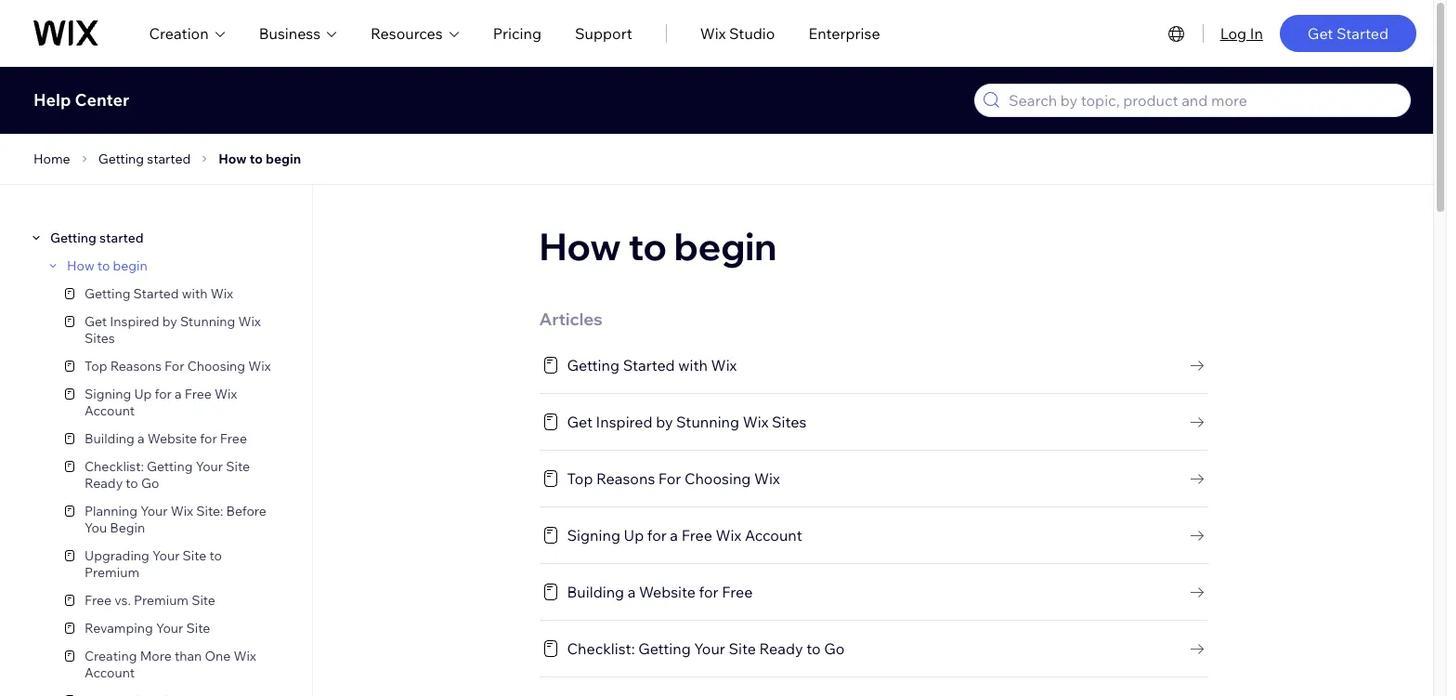 Task type: locate. For each thing, give the bounding box(es) containing it.
signing up for a free wix account link
[[56, 380, 295, 425], [539, 524, 1208, 546]]

enterprise link
[[809, 22, 881, 44]]

by
[[162, 313, 177, 330], [656, 413, 673, 431]]

0 vertical spatial get inspired by stunning wix sites
[[85, 313, 261, 347]]

premium up vs.
[[85, 564, 139, 581]]

1 vertical spatial reasons
[[597, 469, 655, 488]]

1 horizontal spatial signing
[[567, 526, 621, 545]]

getting started down home link
[[50, 230, 144, 246]]

signing
[[85, 386, 131, 402], [567, 526, 621, 545]]

free
[[185, 386, 212, 402], [220, 430, 247, 447], [682, 526, 713, 545], [722, 583, 753, 601], [85, 592, 112, 609]]

1 horizontal spatial by
[[656, 413, 673, 431]]

checklist: getting your site ready to go inside list item
[[85, 458, 250, 492]]

language selector, english selected image
[[1166, 22, 1188, 44]]

0 horizontal spatial getting started with wix
[[85, 285, 233, 302]]

enterprise
[[809, 24, 881, 42]]

1 horizontal spatial get
[[567, 413, 593, 431]]

revamping your site link
[[56, 614, 295, 642]]

studio
[[730, 24, 775, 42]]

upgrading
[[85, 547, 150, 564]]

started for bottom getting started link
[[99, 230, 144, 246]]

account
[[85, 402, 135, 419], [745, 526, 803, 545], [85, 664, 135, 681]]

started
[[147, 151, 191, 167], [99, 230, 144, 246]]

0 vertical spatial getting started link
[[93, 148, 196, 170]]

more
[[140, 648, 172, 664]]

checklist: getting your site ready to go link
[[56, 453, 295, 497], [539, 637, 1208, 660]]

inspired
[[110, 313, 159, 330], [596, 413, 653, 431]]

1 vertical spatial get inspired by stunning wix sites
[[567, 413, 807, 431]]

your inside the "revamping your site" link
[[156, 620, 183, 637]]

started inside getting started link
[[147, 151, 191, 167]]

2 vertical spatial account
[[85, 664, 135, 681]]

Search by topic, product and more field
[[1004, 85, 1405, 116]]

creating more than one wix account link
[[56, 642, 295, 687]]

your inside planning your wix site: before you begin
[[141, 503, 168, 519]]

0 vertical spatial signing up for a free wix account
[[85, 386, 237, 419]]

getting started link
[[93, 148, 196, 170], [45, 230, 144, 246]]

0 horizontal spatial checklist: getting your site ready to go link
[[56, 453, 295, 497]]

0 vertical spatial go
[[141, 475, 159, 492]]

0 horizontal spatial inspired
[[110, 313, 159, 330]]

vs.
[[115, 592, 131, 609]]

1 horizontal spatial with
[[679, 356, 708, 374]]

1 vertical spatial website
[[639, 583, 696, 601]]

get started link
[[1280, 14, 1417, 52]]

1 horizontal spatial top reasons for choosing wix
[[567, 469, 780, 488]]

signing up for a free wix account
[[85, 386, 237, 419], [567, 526, 803, 545]]

wix
[[700, 24, 726, 42], [211, 285, 233, 302], [238, 313, 261, 330], [711, 356, 737, 374], [248, 358, 271, 374], [215, 386, 237, 402], [743, 413, 769, 431], [755, 469, 780, 488], [171, 503, 193, 519], [716, 526, 742, 545], [234, 648, 256, 664]]

0 horizontal spatial with
[[182, 285, 208, 302]]

0 vertical spatial ready
[[85, 475, 123, 492]]

in
[[1251, 24, 1264, 42]]

list item containing getting started
[[22, 224, 295, 696]]

0 horizontal spatial for
[[165, 358, 184, 374]]

1 vertical spatial getting started with wix
[[567, 356, 737, 374]]

choosing
[[187, 358, 245, 374], [685, 469, 751, 488]]

center
[[75, 89, 129, 111]]

1 vertical spatial up
[[624, 526, 644, 545]]

getting started with wix link
[[56, 280, 295, 308], [539, 354, 1208, 376]]

begin
[[110, 519, 145, 536]]

0 horizontal spatial signing
[[85, 386, 131, 402]]

log in
[[1221, 24, 1264, 42]]

started
[[1337, 24, 1389, 42], [133, 285, 179, 302], [623, 356, 675, 374]]

0 horizontal spatial get
[[85, 313, 107, 330]]

0 vertical spatial top reasons for choosing wix link
[[56, 352, 295, 380]]

home link
[[28, 148, 76, 170]]

0 vertical spatial checklist: getting your site ready to go link
[[56, 453, 295, 497]]

premium
[[85, 564, 139, 581], [134, 592, 189, 609]]

1 vertical spatial top reasons for choosing wix
[[567, 469, 780, 488]]

0 vertical spatial checklist:
[[85, 458, 144, 475]]

0 vertical spatial stunning
[[180, 313, 235, 330]]

getting started
[[98, 151, 191, 167], [50, 230, 144, 246]]

a
[[175, 386, 182, 402], [138, 430, 145, 447], [670, 526, 678, 545], [628, 583, 636, 601]]

with
[[182, 285, 208, 302], [679, 356, 708, 374]]

revamping your site
[[85, 620, 210, 637]]

getting started down center
[[98, 151, 191, 167]]

0 horizontal spatial up
[[134, 386, 152, 402]]

for
[[155, 386, 172, 402], [200, 430, 217, 447], [647, 526, 667, 545], [699, 583, 719, 601]]

building
[[85, 430, 135, 447], [567, 583, 625, 601]]

a inside signing up for a free wix account
[[175, 386, 182, 402]]

0 vertical spatial inspired
[[110, 313, 159, 330]]

0 vertical spatial website
[[148, 430, 197, 447]]

0 vertical spatial building a website for free
[[85, 430, 247, 447]]

account inside creating more than one wix account
[[85, 664, 135, 681]]

free vs. premium site link
[[56, 586, 295, 614]]

1 vertical spatial checklist:
[[567, 639, 635, 658]]

0 horizontal spatial checklist:
[[85, 458, 144, 475]]

free vs. premium site
[[85, 592, 216, 609]]

creation button
[[149, 22, 225, 44]]

0 vertical spatial reasons
[[110, 358, 162, 374]]

0 vertical spatial choosing
[[187, 358, 245, 374]]

1 vertical spatial ready
[[760, 639, 803, 658]]

upgrading your site to premium link
[[56, 542, 295, 586]]

creation
[[149, 24, 209, 42]]

up
[[134, 386, 152, 402], [624, 526, 644, 545]]

1 horizontal spatial signing up for a free wix account
[[567, 526, 803, 545]]

0 vertical spatial checklist: getting your site ready to go
[[85, 458, 250, 492]]

0 horizontal spatial ready
[[85, 475, 123, 492]]

0 horizontal spatial sites
[[85, 330, 115, 347]]

getting started link down home link
[[45, 230, 144, 246]]

1 vertical spatial building a website for free link
[[539, 581, 1208, 603]]

getting started link down center
[[93, 148, 196, 170]]

free inside signing up for a free wix account
[[185, 386, 212, 402]]

get
[[1308, 24, 1334, 42], [85, 313, 107, 330], [567, 413, 593, 431]]

1 horizontal spatial checklist: getting your site ready to go
[[567, 639, 845, 658]]

planning your wix site: before you begin
[[85, 503, 267, 536]]

1 horizontal spatial up
[[624, 526, 644, 545]]

go
[[141, 475, 159, 492], [824, 639, 845, 658]]

2 horizontal spatial how
[[539, 223, 621, 269]]

website
[[148, 430, 197, 447], [639, 583, 696, 601]]

getting started with wix
[[85, 285, 233, 302], [567, 356, 737, 374]]

0 vertical spatial up
[[134, 386, 152, 402]]

0 horizontal spatial building a website for free link
[[56, 425, 295, 453]]

reasons
[[110, 358, 162, 374], [597, 469, 655, 488]]

get inspired by stunning wix sites
[[85, 313, 261, 347], [567, 413, 807, 431]]

1 horizontal spatial ready
[[760, 639, 803, 658]]

site
[[226, 458, 250, 475], [183, 547, 207, 564], [192, 592, 216, 609], [186, 620, 210, 637], [729, 639, 756, 658]]

0 horizontal spatial signing up for a free wix account
[[85, 386, 237, 419]]

get inspired by stunning wix sites link
[[56, 308, 295, 352], [539, 411, 1208, 433]]

0 vertical spatial building
[[85, 430, 135, 447]]

top reasons for choosing wix link
[[56, 352, 295, 380], [539, 467, 1208, 490]]

building a website for free link
[[56, 425, 295, 453], [539, 581, 1208, 603]]

1 horizontal spatial top
[[567, 469, 593, 488]]

your for upgrading
[[152, 547, 180, 564]]

your inside upgrading your site to premium
[[152, 547, 180, 564]]

1 vertical spatial getting started with wix link
[[539, 354, 1208, 376]]

support
[[575, 24, 633, 42]]

1 horizontal spatial sites
[[772, 413, 807, 431]]

0 vertical spatial for
[[165, 358, 184, 374]]

business
[[259, 24, 321, 42]]

site:
[[196, 503, 223, 519]]

1 horizontal spatial choosing
[[685, 469, 751, 488]]

list item
[[22, 224, 295, 696], [39, 252, 295, 696]]

0 vertical spatial account
[[85, 402, 135, 419]]

stunning
[[180, 313, 235, 330], [677, 413, 740, 431]]

0 vertical spatial signing
[[85, 386, 131, 402]]

0 vertical spatial getting started
[[98, 151, 191, 167]]

0 vertical spatial started
[[1337, 24, 1389, 42]]

signing inside signing up for a free wix account
[[85, 386, 131, 402]]

2 horizontal spatial started
[[1337, 24, 1389, 42]]

choosing inside list item
[[187, 358, 245, 374]]

how to begin
[[219, 151, 301, 167], [539, 223, 777, 269], [67, 257, 148, 274]]

0 vertical spatial top reasons for choosing wix
[[85, 358, 271, 374]]

to
[[250, 151, 263, 167], [629, 223, 667, 269], [97, 257, 110, 274], [126, 475, 138, 492], [210, 547, 222, 564], [807, 639, 821, 658]]

reasons inside list item
[[110, 358, 162, 374]]

1 horizontal spatial started
[[147, 151, 191, 167]]

building a website for free
[[85, 430, 247, 447], [567, 583, 753, 601]]

your
[[196, 458, 223, 475], [141, 503, 168, 519], [152, 547, 180, 564], [156, 620, 183, 637], [694, 639, 726, 658]]

top reasons for choosing wix
[[85, 358, 271, 374], [567, 469, 780, 488]]

1 vertical spatial started
[[99, 230, 144, 246]]

articles
[[539, 309, 603, 330]]

2 vertical spatial started
[[623, 356, 675, 374]]

1 horizontal spatial inspired
[[596, 413, 653, 431]]

getting
[[98, 151, 144, 167], [50, 230, 97, 246], [85, 285, 131, 302], [567, 356, 620, 374], [147, 458, 193, 475], [639, 639, 691, 658]]

wix inside creating more than one wix account
[[234, 648, 256, 664]]

0 horizontal spatial building
[[85, 430, 135, 447]]

your for revamping
[[156, 620, 183, 637]]

0 horizontal spatial checklist: getting your site ready to go
[[85, 458, 250, 492]]

0 horizontal spatial how
[[67, 257, 95, 274]]

for
[[165, 358, 184, 374], [659, 469, 681, 488]]

pricing
[[493, 24, 542, 42]]

stunning inside list item
[[180, 313, 235, 330]]

begin
[[266, 151, 301, 167], [674, 223, 777, 269], [113, 257, 148, 274]]

checklist: getting your site ready to go
[[85, 458, 250, 492], [567, 639, 845, 658]]

1 horizontal spatial checklist: getting your site ready to go link
[[539, 637, 1208, 660]]

wix inside planning your wix site: before you begin
[[171, 503, 193, 519]]

home
[[33, 151, 70, 167]]

started inside list item
[[99, 230, 144, 246]]

1 vertical spatial choosing
[[685, 469, 751, 488]]

than
[[175, 648, 202, 664]]

1 horizontal spatial checklist:
[[567, 639, 635, 658]]

top
[[85, 358, 107, 374], [567, 469, 593, 488]]

1 vertical spatial started
[[133, 285, 179, 302]]

0 vertical spatial signing up for a free wix account link
[[56, 380, 295, 425]]

checklist:
[[85, 458, 144, 475], [567, 639, 635, 658]]

premium up revamping your site
[[134, 592, 189, 609]]

1 horizontal spatial get inspired by stunning wix sites
[[567, 413, 807, 431]]

0 horizontal spatial choosing
[[187, 358, 245, 374]]

sites
[[85, 330, 115, 347], [772, 413, 807, 431]]

site inside upgrading your site to premium
[[183, 547, 207, 564]]

ready
[[85, 475, 123, 492], [760, 639, 803, 658]]

how
[[219, 151, 247, 167], [539, 223, 621, 269], [67, 257, 95, 274]]

1 vertical spatial signing up for a free wix account link
[[539, 524, 1208, 546]]

1 horizontal spatial stunning
[[677, 413, 740, 431]]



Task type: vqa. For each thing, say whether or not it's contained in the screenshot.
rightmost checklist: getting your site ready to go LINK
yes



Task type: describe. For each thing, give the bounding box(es) containing it.
1 horizontal spatial for
[[659, 469, 681, 488]]

1 vertical spatial signing
[[567, 526, 621, 545]]

1 vertical spatial by
[[656, 413, 673, 431]]

resources button
[[371, 22, 460, 44]]

help
[[33, 89, 71, 111]]

started for top getting started link
[[147, 151, 191, 167]]

0 horizontal spatial go
[[141, 475, 159, 492]]

one
[[205, 648, 231, 664]]

for inside list item
[[165, 358, 184, 374]]

creating more than one wix account
[[85, 648, 256, 681]]

planning your wix site: before you begin link
[[56, 497, 295, 542]]

0 vertical spatial by
[[162, 313, 177, 330]]

0 horizontal spatial started
[[133, 285, 179, 302]]

1 vertical spatial signing up for a free wix account
[[567, 526, 803, 545]]

2 horizontal spatial get
[[1308, 24, 1334, 42]]

upgrading your site to premium
[[85, 547, 222, 581]]

1 horizontal spatial getting started with wix link
[[539, 354, 1208, 376]]

business button
[[259, 22, 337, 44]]

wix studio
[[700, 24, 775, 42]]

1 vertical spatial premium
[[134, 592, 189, 609]]

1 horizontal spatial how
[[219, 151, 247, 167]]

to inside upgrading your site to premium
[[210, 547, 222, 564]]

getting inside getting started link
[[98, 151, 144, 167]]

support link
[[575, 22, 633, 44]]

1 horizontal spatial signing up for a free wix account link
[[539, 524, 1208, 546]]

1 vertical spatial top
[[567, 469, 593, 488]]

help center
[[33, 89, 129, 111]]

1 vertical spatial account
[[745, 526, 803, 545]]

with inside list item
[[182, 285, 208, 302]]

1 vertical spatial inspired
[[596, 413, 653, 431]]

2 vertical spatial get
[[567, 413, 593, 431]]

1 vertical spatial getting started
[[50, 230, 144, 246]]

1 vertical spatial with
[[679, 356, 708, 374]]

1 vertical spatial checklist: getting your site ready to go
[[567, 639, 845, 658]]

wix studio link
[[700, 22, 775, 44]]

1 horizontal spatial getting started with wix
[[567, 356, 737, 374]]

get inspired by stunning wix sites inside list item
[[85, 313, 261, 347]]

building inside list item
[[85, 430, 135, 447]]

0 vertical spatial building a website for free link
[[56, 425, 295, 453]]

1 horizontal spatial go
[[824, 639, 845, 658]]

1 horizontal spatial started
[[623, 356, 675, 374]]

planning
[[85, 503, 138, 519]]

0 vertical spatial get inspired by stunning wix sites link
[[56, 308, 295, 352]]

resources
[[371, 24, 443, 42]]

0 vertical spatial top
[[85, 358, 107, 374]]

signing up for a free wix account inside list item
[[85, 386, 237, 419]]

log in link
[[1221, 22, 1264, 44]]

you
[[85, 519, 107, 536]]

1 horizontal spatial top reasons for choosing wix link
[[539, 467, 1208, 490]]

0 horizontal spatial building a website for free
[[85, 430, 247, 447]]

0 horizontal spatial begin
[[113, 257, 148, 274]]

1 vertical spatial stunning
[[677, 413, 740, 431]]

your for planning
[[141, 503, 168, 519]]

1 vertical spatial checklist: getting your site ready to go link
[[539, 637, 1208, 660]]

list item containing how to begin
[[39, 252, 295, 696]]

pricing link
[[493, 22, 542, 44]]

1 horizontal spatial building a website for free
[[567, 583, 753, 601]]

0 horizontal spatial signing up for a free wix account link
[[56, 380, 295, 425]]

1 horizontal spatial begin
[[266, 151, 301, 167]]

revamping
[[85, 620, 153, 637]]

help center link
[[33, 89, 129, 111]]

log
[[1221, 24, 1247, 42]]

0 vertical spatial getting started with wix
[[85, 285, 233, 302]]

1 vertical spatial building
[[567, 583, 625, 601]]

1 horizontal spatial building a website for free link
[[539, 581, 1208, 603]]

get started
[[1308, 24, 1389, 42]]

2 horizontal spatial how to begin
[[539, 223, 777, 269]]

1 horizontal spatial how to begin
[[219, 151, 301, 167]]

website inside list item
[[148, 430, 197, 447]]

0 vertical spatial getting started with wix link
[[56, 280, 295, 308]]

2 horizontal spatial begin
[[674, 223, 777, 269]]

premium inside upgrading your site to premium
[[85, 564, 139, 581]]

1 horizontal spatial get inspired by stunning wix sites link
[[539, 411, 1208, 433]]

creating
[[85, 648, 137, 664]]

0 horizontal spatial top reasons for choosing wix
[[85, 358, 271, 374]]

before
[[226, 503, 267, 519]]

1 vertical spatial sites
[[772, 413, 807, 431]]

1 vertical spatial get
[[85, 313, 107, 330]]

1 horizontal spatial website
[[639, 583, 696, 601]]

0 horizontal spatial how to begin
[[67, 257, 148, 274]]

1 vertical spatial getting started link
[[45, 230, 144, 246]]

0 vertical spatial sites
[[85, 330, 115, 347]]



